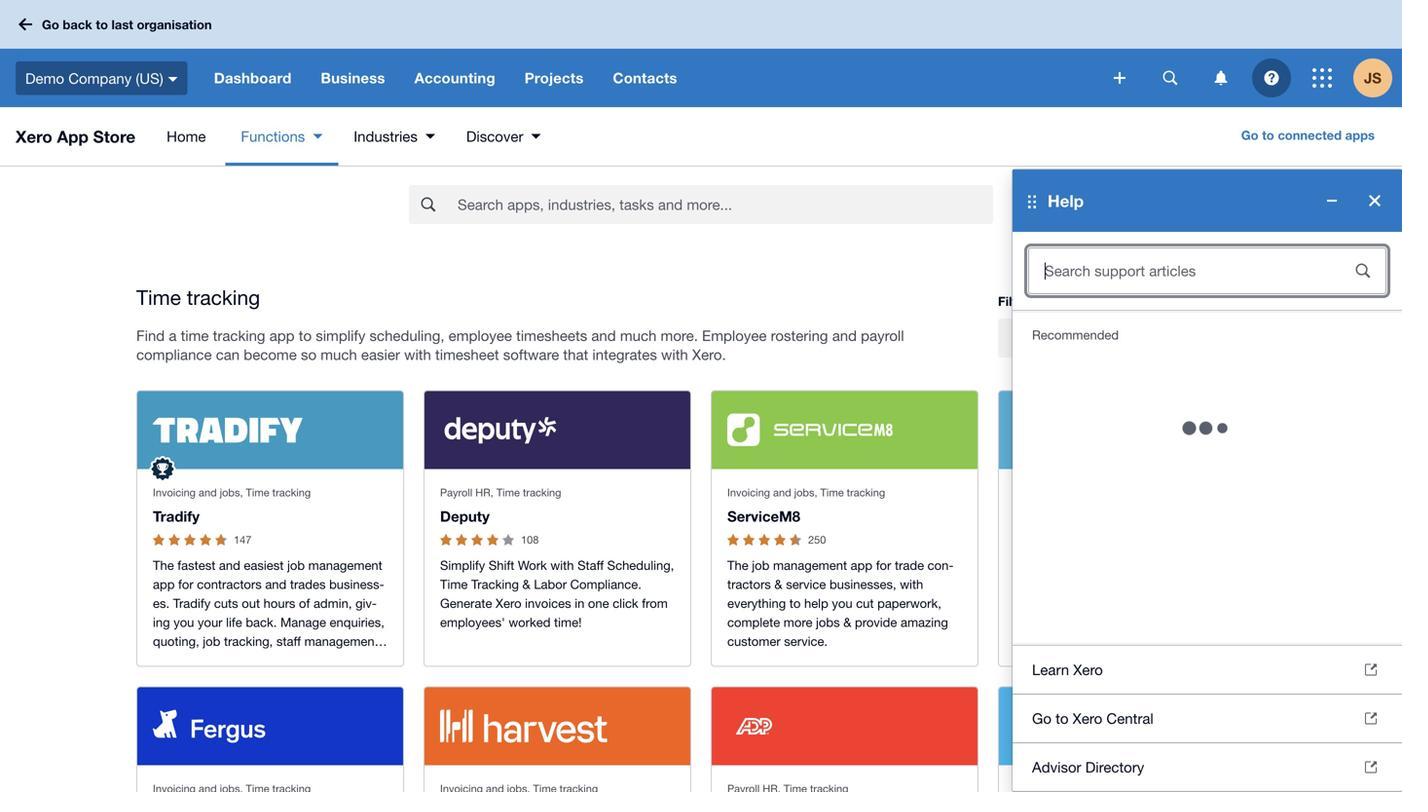 Task type: vqa. For each thing, say whether or not it's contained in the screenshot.
paperwork,
yes



Task type: describe. For each thing, give the bounding box(es) containing it.
labor
[[534, 577, 567, 592]]

Search apps, industries, tasks and more... field
[[456, 186, 993, 223]]

to inside go back to last organisation link
[[96, 17, 108, 32]]

apps
[[1346, 128, 1376, 143]]

with down scheduling, in the top left of the page
[[404, 346, 431, 363]]

businesses
[[230, 672, 294, 687]]

filter
[[999, 294, 1029, 309]]

tanda's
[[1015, 615, 1058, 630]]

life
[[226, 615, 242, 630]]

tracking inside "find a time tracking app to simplify scheduling, employee timesheets and much more. employee rostering and payroll compliance can become so much easier with timesheet software that integrates with xero."
[[213, 327, 266, 344]]

0 horizontal spatial of
[[216, 672, 227, 687]]

timesheets
[[516, 327, 588, 344]]

trade
[[895, 558, 925, 573]]

management,
[[305, 634, 382, 649]]

directory
[[1086, 758, 1145, 775]]

go to xero central
[[1033, 710, 1154, 727]]

collapse help menu image
[[1313, 181, 1352, 220]]

giv
[[356, 596, 377, 611]]

with inside the job management app for trade con tractors & service businesses, with everything to help you cut paperwork, complete more jobs & provide amazing customer service.
[[900, 577, 924, 592]]

manage inside the fastest and easiest job management app for contractors and trades business es. tradify cuts out hours of admin, giv ing you your life back. manage enquiries, quoting, job tracking, staff management, timesheets, invoicing & more! trusted by thousands of businesses around the world.
[[281, 615, 326, 630]]

time inside "find a time tracking app to simplify scheduling, employee timesheets and much more. employee rostering and payroll compliance can become so much easier with timesheet software that integrates with xero."
[[181, 327, 209, 344]]

1 vertical spatial the
[[1039, 596, 1057, 611]]

from
[[642, 596, 668, 611]]

app
[[57, 127, 89, 146]]

compliantly.
[[1179, 577, 1246, 592]]

a
[[169, 327, 177, 344]]

tracking inside payroll hr, time tracking deputy
[[523, 486, 562, 499]]

to inside the job management app for trade con tractors & service businesses, with everything to help you cut paperwork, complete more jobs & provide amazing customer service.
[[790, 596, 801, 611]]

live
[[1062, 615, 1080, 630]]

ing
[[153, 596, 377, 630]]

trades
[[290, 577, 326, 592]]

you can click and drag the help menu image
[[1029, 195, 1037, 208]]

organisation
[[137, 17, 212, 32]]

contractors
[[197, 577, 262, 592]]

easiest
[[244, 558, 284, 573]]

worked
[[509, 615, 551, 630]]

& inside "simplify shift work with staff scheduling, time tracking & labor compliance. generate xero invoices in one click from employees' worked time!"
[[523, 577, 531, 592]]

and up integrates
[[592, 327, 616, 344]]

functions
[[241, 128, 305, 145]]

correctly
[[1141, 558, 1190, 573]]

external link opens in new tab image
[[1366, 761, 1378, 773]]

tracking inside invoicing and jobs, time tracking tradify
[[272, 486, 311, 499]]

software
[[503, 346, 559, 363]]

to inside "go to connected apps" link
[[1263, 128, 1275, 143]]

hours
[[264, 596, 296, 611]]

time tracking
[[136, 286, 260, 309]]

time!
[[554, 615, 582, 630]]

fergus app logo image
[[153, 710, 265, 743]]

all
[[1015, 330, 1029, 345]]

the fastest and easiest job management app for contractors and trades business es. tradify cuts out hours of admin, giv ing you your life back. manage enquiries, quoting, job tracking, staff management, timesheets, invoicing & more! trusted by thousands of businesses around the world.
[[153, 558, 385, 706]]

run powered by adp® app logo image
[[728, 710, 781, 743]]

0 horizontal spatial job
[[203, 634, 221, 649]]

world.
[[153, 691, 188, 706]]

recommended
[[1033, 327, 1119, 342]]

more.
[[661, 327, 698, 344]]

servicem8 app logo image
[[728, 414, 893, 447]]

go for go back to last organisation
[[42, 17, 59, 32]]

store
[[93, 127, 136, 146]]

xero left app
[[16, 127, 52, 146]]

js button
[[1354, 49, 1403, 107]]

to inside "find a time tracking app to simplify scheduling, employee timesheets and much more. employee rostering and payroll compliance can become so much easier with timesheet software that integrates with xero."
[[299, 327, 312, 344]]

attendance
[[1141, 615, 1204, 630]]

company
[[68, 69, 132, 86]]

jobs
[[816, 615, 840, 630]]

tracking
[[472, 577, 519, 592]]

1 horizontal spatial of
[[299, 596, 310, 611]]

and up work
[[1064, 558, 1086, 573]]

go to connected apps
[[1242, 128, 1376, 143]]

harvest app logo image
[[440, 710, 607, 743]]

back
[[63, 17, 92, 32]]

and inside invoicing and jobs, time tracking tradify
[[199, 486, 217, 499]]

tradify logo image
[[153, 418, 303, 443]]

industries
[[354, 128, 418, 145]]

more
[[784, 615, 813, 630]]

tradify inside the fastest and easiest job management app for contractors and trades business es. tradify cuts out hours of admin, giv ing you your life back. manage enquiries, quoting, job tracking, staff management, timesheets, invoicing & more! trusted by thousands of businesses around the world.
[[173, 596, 211, 611]]

learn xero
[[1033, 661, 1104, 678]]

go back to last organisation link
[[12, 7, 224, 42]]

manage and pay staff correctly for the time they work - quickly and compliantly. get the most out of your workforce with tanda's live rostering, attendance and compliance tools.
[[1015, 558, 1246, 649]]

simplify
[[316, 327, 366, 344]]

cuts
[[214, 596, 238, 611]]

js
[[1365, 69, 1382, 87]]

get
[[1015, 596, 1036, 611]]

the for everything
[[728, 558, 749, 573]]

1 horizontal spatial by
[[1033, 294, 1047, 309]]

go for go to connected apps
[[1242, 128, 1259, 143]]

help
[[805, 596, 829, 611]]

for inside the fastest and easiest job management app for contractors and trades business es. tradify cuts out hours of admin, giv ing you your life back. manage enquiries, quoting, job tracking, staff management, timesheets, invoicing & more! trusted by thousands of businesses around the world.
[[178, 577, 194, 592]]

complete
[[728, 615, 781, 630]]

industry
[[1051, 294, 1099, 309]]

and down correctly
[[1154, 577, 1175, 592]]

help banner
[[0, 0, 1403, 792]]

enquiries,
[[330, 615, 385, 630]]

app inside "find a time tracking app to simplify scheduling, employee timesheets and much more. employee rostering and payroll compliance can become so much easier with timesheet software that integrates with xero."
[[270, 327, 295, 344]]

the job management app for trade con tractors & service businesses, with everything to help you cut paperwork, complete more jobs & provide amazing customer service.
[[728, 558, 954, 649]]

deputy
[[440, 508, 490, 525]]

1 vertical spatial much
[[321, 346, 357, 363]]

go to connected apps link
[[1230, 121, 1387, 152]]

one
[[588, 596, 609, 611]]

central
[[1107, 710, 1154, 727]]

xero app store
[[16, 127, 136, 146]]

timesheets,
[[153, 653, 218, 668]]

so
[[301, 346, 317, 363]]

your inside the fastest and easiest job management app for contractors and trades business es. tradify cuts out hours of admin, giv ing you your life back. manage enquiries, quoting, job tracking, staff management, timesheets, invoicing & more! trusted by thousands of businesses around the world.
[[198, 615, 223, 630]]

invoicing for everything
[[728, 486, 771, 499]]

advisor directory
[[1033, 758, 1145, 775]]

rostering
[[771, 327, 829, 344]]

time inside invoicing and jobs, time tracking tradify
[[246, 486, 269, 499]]

1 horizontal spatial job
[[287, 558, 305, 573]]

out inside the 'manage and pay staff correctly for the time they work - quickly and compliantly. get the most out of your workforce with tanda's live rostering, attendance and compliance tools.'
[[1092, 596, 1111, 611]]

home
[[167, 128, 206, 145]]

employees'
[[440, 615, 505, 630]]

invoicing for es.
[[153, 486, 196, 499]]

and up "hours"
[[265, 577, 287, 592]]

discover
[[467, 128, 524, 145]]

around
[[297, 672, 337, 687]]

rostering,
[[1084, 615, 1137, 630]]

workforce
[[1157, 596, 1213, 611]]

in
[[575, 596, 585, 611]]

147
[[234, 534, 252, 546]]

demo company (us)
[[25, 69, 163, 86]]

can
[[216, 346, 240, 363]]

amazing
[[901, 615, 949, 630]]

everything
[[728, 596, 786, 611]]

featured app image
[[143, 450, 182, 489]]

invoicing
[[222, 653, 272, 668]]



Task type: locate. For each thing, give the bounding box(es) containing it.
shift
[[489, 558, 515, 573]]

advisor
[[1033, 758, 1082, 775]]

2 horizontal spatial go
[[1242, 128, 1259, 143]]

go for go to xero central
[[1033, 710, 1052, 727]]

tradify left cuts
[[173, 596, 211, 611]]

with down more.
[[661, 346, 689, 363]]

invoicing inside invoicing and jobs, time tracking tradify
[[153, 486, 196, 499]]

invoicing
[[153, 486, 196, 499], [728, 486, 771, 499]]

staff up more!
[[277, 634, 301, 649]]

by right trusted
[[368, 653, 382, 668]]

quickly
[[1110, 577, 1150, 592]]

the
[[1213, 558, 1231, 573], [1039, 596, 1057, 611], [340, 672, 358, 687]]

1 horizontal spatial time
[[1015, 577, 1040, 592]]

0 vertical spatial you
[[832, 596, 853, 611]]

servicem8 link
[[728, 508, 801, 525]]

0 horizontal spatial by
[[368, 653, 382, 668]]

of down 'invoicing' at the bottom left of the page
[[216, 672, 227, 687]]

app up become
[[270, 327, 295, 344]]

for inside the job management app for trade con tractors & service businesses, with everything to help you cut paperwork, complete more jobs & provide amazing customer service.
[[876, 558, 892, 573]]

1 jobs, from the left
[[220, 486, 243, 499]]

thousands
[[153, 672, 212, 687]]

0 vertical spatial tradify
[[153, 508, 200, 525]]

you left cut
[[832, 596, 853, 611]]

paperwork,
[[878, 596, 942, 611]]

1 horizontal spatial invoicing
[[728, 486, 771, 499]]

aroflo app logo image
[[1015, 710, 1104, 743]]

0 vertical spatial svg image
[[19, 18, 32, 31]]

to left last
[[96, 17, 108, 32]]

and up servicem8 at bottom right
[[774, 486, 792, 499]]

for up "compliantly."
[[1194, 558, 1209, 573]]

Search support articles field
[[1030, 252, 1333, 289]]

contacts button
[[599, 49, 692, 107]]

1 horizontal spatial app
[[270, 327, 295, 344]]

0 horizontal spatial invoicing
[[153, 486, 196, 499]]

xero down tracking
[[496, 596, 522, 611]]

to up the advisor at the bottom right of page
[[1056, 710, 1069, 727]]

of up rostering,
[[1114, 596, 1125, 611]]

by right filter
[[1033, 294, 1047, 309]]

payroll
[[440, 486, 473, 499]]

time inside "simplify shift work with staff scheduling, time tracking & labor compliance. generate xero invoices in one click from employees' worked time!"
[[440, 577, 468, 592]]

svg image
[[19, 18, 32, 31], [1164, 71, 1178, 85]]

out up back.
[[242, 596, 260, 611]]

the inside the fastest and easiest job management app for contractors and trades business es. tradify cuts out hours of admin, giv ing you your life back. manage enquiries, quoting, job tracking, staff management, timesheets, invoicing & more! trusted by thousands of businesses around the world.
[[340, 672, 358, 687]]

time inside payroll hr, time tracking deputy
[[497, 486, 520, 499]]

invoicing and jobs, time tracking tradify
[[153, 486, 311, 525]]

& left service
[[775, 577, 783, 592]]

1 vertical spatial by
[[368, 653, 382, 668]]

more!
[[287, 653, 319, 668]]

quoting,
[[153, 634, 199, 649]]

0 vertical spatial time
[[181, 327, 209, 344]]

that
[[563, 346, 589, 363]]

0 horizontal spatial jobs,
[[220, 486, 243, 499]]

app up businesses,
[[851, 558, 873, 573]]

2 vertical spatial go
[[1033, 710, 1052, 727]]

you inside the fastest and easiest job management app for contractors and trades business es. tradify cuts out hours of admin, giv ing you your life back. manage enquiries, quoting, job tracking, staff management, timesheets, invoicing & more! trusted by thousands of businesses around the world.
[[174, 615, 194, 630]]

job up everything
[[752, 558, 770, 573]]

out
[[242, 596, 260, 611], [1092, 596, 1111, 611]]

staff
[[578, 558, 604, 573]]

1 vertical spatial external link opens in new tab image
[[1366, 713, 1378, 724]]

compliance inside the 'manage and pay staff correctly for the time they work - quickly and compliantly. get the most out of your workforce with tanda's live rostering, attendance and compliance tools.'
[[1015, 634, 1081, 649]]

to inside help group
[[1056, 710, 1069, 727]]

invoicing inside invoicing and jobs, time tracking servicem8
[[728, 486, 771, 499]]

1 vertical spatial time
[[1015, 577, 1040, 592]]

much down the simplify
[[321, 346, 357, 363]]

your down quickly
[[1129, 596, 1154, 611]]

out inside the fastest and easiest job management app for contractors and trades business es. tradify cuts out hours of admin, giv ing you your life back. manage enquiries, quoting, job tracking, staff management, timesheets, invoicing & more! trusted by thousands of businesses around the world.
[[242, 596, 260, 611]]

to up the more
[[790, 596, 801, 611]]

management inside the fastest and easiest job management app for contractors and trades business es. tradify cuts out hours of admin, giv ing you your life back. manage enquiries, quoting, job tracking, staff management, timesheets, invoicing & more! trusted by thousands of businesses around the world.
[[308, 558, 383, 573]]

2 the from the left
[[728, 558, 749, 573]]

jobs, inside invoicing and jobs, time tracking servicem8
[[795, 486, 818, 499]]

1 vertical spatial you
[[174, 615, 194, 630]]

0 vertical spatial much
[[620, 327, 657, 344]]

time inside the 'manage and pay staff correctly for the time they work - quickly and compliantly. get the most out of your workforce with tanda's live rostering, attendance and compliance tools.'
[[1015, 577, 1040, 592]]

0 vertical spatial external link opens in new tab image
[[1366, 664, 1378, 676]]

time up 147
[[246, 486, 269, 499]]

1 management from the left
[[308, 558, 383, 573]]

functions button
[[225, 107, 338, 166]]

to left connected
[[1263, 128, 1275, 143]]

work
[[1071, 577, 1098, 592]]

the
[[153, 558, 174, 573], [728, 558, 749, 573]]

all button
[[999, 319, 1266, 358]]

and down workforce
[[1208, 615, 1229, 630]]

2 out from the left
[[1092, 596, 1111, 611]]

of
[[299, 596, 310, 611], [1114, 596, 1125, 611], [216, 672, 227, 687]]

with up labor
[[551, 558, 574, 573]]

1 horizontal spatial staff
[[1113, 558, 1138, 573]]

your left life
[[198, 615, 223, 630]]

1 invoicing from the left
[[153, 486, 196, 499]]

the up everything
[[728, 558, 749, 573]]

(us)
[[136, 69, 163, 86]]

integrates
[[593, 346, 657, 363]]

hr,
[[476, 486, 494, 499]]

2 external link opens in new tab image from the top
[[1366, 713, 1378, 724]]

tradify
[[153, 508, 200, 525], [173, 596, 211, 611]]

time up find
[[136, 286, 181, 309]]

jobs, up 147
[[220, 486, 243, 499]]

go left connected
[[1242, 128, 1259, 143]]

1 horizontal spatial for
[[876, 558, 892, 573]]

submit search image
[[1344, 251, 1383, 290]]

jobs, up servicem8 at bottom right
[[795, 486, 818, 499]]

projects
[[525, 69, 584, 87]]

employee
[[702, 327, 767, 344]]

time right hr,
[[497, 486, 520, 499]]

0 vertical spatial manage
[[1015, 558, 1061, 573]]

0 horizontal spatial out
[[242, 596, 260, 611]]

compliance down a
[[136, 346, 212, 363]]

the down they
[[1039, 596, 1057, 611]]

2 horizontal spatial job
[[752, 558, 770, 573]]

menu containing home
[[147, 107, 557, 166]]

1 horizontal spatial much
[[620, 327, 657, 344]]

time up 250
[[821, 486, 844, 499]]

compliance down tanda's
[[1015, 634, 1081, 649]]

dashboard
[[214, 69, 292, 87]]

1 vertical spatial manage
[[281, 615, 326, 630]]

home button
[[147, 107, 225, 166]]

job up the trades
[[287, 558, 305, 573]]

tradify inside invoicing and jobs, time tracking tradify
[[153, 508, 200, 525]]

of down the trades
[[299, 596, 310, 611]]

they
[[1043, 577, 1067, 592]]

jobs, for everything
[[795, 486, 818, 499]]

1 vertical spatial svg image
[[1164, 71, 1178, 85]]

& down work
[[523, 577, 531, 592]]

staff
[[1113, 558, 1138, 573], [277, 634, 301, 649]]

accounting button
[[400, 49, 510, 107]]

business
[[329, 577, 384, 592]]

the for es.
[[153, 558, 174, 573]]

& inside the fastest and easiest job management app for contractors and trades business es. tradify cuts out hours of admin, giv ing you your life back. manage enquiries, quoting, job tracking, staff management, timesheets, invoicing & more! trusted by thousands of businesses around the world.
[[275, 653, 283, 668]]

dashboard link
[[199, 49, 306, 107]]

you up quoting,
[[174, 615, 194, 630]]

1 vertical spatial go
[[1242, 128, 1259, 143]]

with inside "simplify shift work with staff scheduling, time tracking & labor compliance. generate xero invoices in one click from employees' worked time!"
[[551, 558, 574, 573]]

connected
[[1278, 128, 1343, 143]]

2 management from the left
[[773, 558, 848, 573]]

discover button
[[451, 107, 557, 166]]

svg image
[[1313, 68, 1333, 88], [1215, 71, 1228, 85], [1265, 71, 1280, 85], [1115, 72, 1126, 84], [168, 77, 178, 82]]

invoicing and jobs, time tracking servicem8
[[728, 486, 886, 525]]

1 horizontal spatial go
[[1033, 710, 1052, 727]]

&
[[523, 577, 531, 592], [775, 577, 783, 592], [844, 615, 852, 630], [275, 653, 283, 668]]

job inside the job management app for trade con tractors & service businesses, with everything to help you cut paperwork, complete more jobs & provide amazing customer service.
[[752, 558, 770, 573]]

0 vertical spatial go
[[42, 17, 59, 32]]

108
[[521, 534, 539, 546]]

scheduling,
[[608, 558, 674, 573]]

menu
[[147, 107, 557, 166]]

trusted
[[323, 653, 365, 668]]

deputy logo image
[[440, 414, 562, 447]]

2 horizontal spatial of
[[1114, 596, 1125, 611]]

0 horizontal spatial staff
[[277, 634, 301, 649]]

2 invoicing from the left
[[728, 486, 771, 499]]

go
[[42, 17, 59, 32], [1242, 128, 1259, 143], [1033, 710, 1052, 727]]

external link opens in new tab image
[[1366, 664, 1378, 676], [1366, 713, 1378, 724]]

0 horizontal spatial the
[[153, 558, 174, 573]]

0 horizontal spatial for
[[178, 577, 194, 592]]

invoicing up the tradify "link"
[[153, 486, 196, 499]]

0 horizontal spatial compliance
[[136, 346, 212, 363]]

& right the jobs at the bottom right of the page
[[844, 615, 852, 630]]

jobs, inside invoicing and jobs, time tracking tradify
[[220, 486, 243, 499]]

250
[[809, 534, 827, 546]]

1 vertical spatial app
[[851, 558, 873, 573]]

go inside help group
[[1033, 710, 1052, 727]]

0 horizontal spatial your
[[198, 615, 223, 630]]

and up the tradify "link"
[[199, 486, 217, 499]]

-
[[1102, 577, 1107, 592]]

with down trade
[[900, 577, 924, 592]]

0 horizontal spatial you
[[174, 615, 194, 630]]

1 vertical spatial compliance
[[1015, 634, 1081, 649]]

1 horizontal spatial the
[[1039, 596, 1057, 611]]

compliance inside "find a time tracking app to simplify scheduling, employee timesheets and much more. employee rostering and payroll compliance can become so much easier with timesheet software that integrates with xero."
[[136, 346, 212, 363]]

0 horizontal spatial manage
[[281, 615, 326, 630]]

the left fastest
[[153, 558, 174, 573]]

staff up quickly
[[1113, 558, 1138, 573]]

xero left central
[[1073, 710, 1103, 727]]

you
[[832, 596, 853, 611], [174, 615, 194, 630]]

app inside the job management app for trade con tractors & service businesses, with everything to help you cut paperwork, complete more jobs & provide amazing customer service.
[[851, 558, 873, 573]]

con
[[928, 558, 954, 573]]

your inside the 'manage and pay staff correctly for the time they work - quickly and compliantly. get the most out of your workforce with tanda's live rostering, attendance and compliance tools.'
[[1129, 596, 1154, 611]]

servicem8
[[728, 508, 801, 525]]

0 vertical spatial app
[[270, 327, 295, 344]]

onboarding help options for new xero users group
[[1013, 791, 1403, 792]]

xero inside "simplify shift work with staff scheduling, time tracking & labor compliance. generate xero invoices in one click from employees' worked time!"
[[496, 596, 522, 611]]

go down "learn"
[[1033, 710, 1052, 727]]

& left more!
[[275, 653, 283, 668]]

0 vertical spatial compliance
[[136, 346, 212, 363]]

with inside the 'manage and pay staff correctly for the time they work - quickly and compliantly. get the most out of your workforce with tanda's live rostering, attendance and compliance tools.'
[[1217, 596, 1240, 611]]

manage
[[1015, 558, 1061, 573], [281, 615, 326, 630]]

you inside the job management app for trade con tractors & service businesses, with everything to help you cut paperwork, complete more jobs & provide amazing customer service.
[[832, 596, 853, 611]]

1 the from the left
[[153, 558, 174, 573]]

compliance
[[136, 346, 212, 363], [1015, 634, 1081, 649]]

time right a
[[181, 327, 209, 344]]

and up contractors
[[219, 558, 240, 573]]

go left back on the top left of page
[[42, 17, 59, 32]]

payroll hr, time tracking deputy
[[440, 486, 562, 525]]

2 jobs, from the left
[[795, 486, 818, 499]]

app up quoting,
[[153, 577, 175, 592]]

0 vertical spatial your
[[1129, 596, 1154, 611]]

0 vertical spatial by
[[1033, 294, 1047, 309]]

cut
[[857, 596, 874, 611]]

business
[[321, 69, 385, 87]]

timesheet
[[435, 346, 499, 363]]

tracking inside invoicing and jobs, time tracking servicem8
[[847, 486, 886, 499]]

the inside the job management app for trade con tractors & service businesses, with everything to help you cut paperwork, complete more jobs & provide amazing customer service.
[[728, 558, 749, 573]]

close help menu image
[[1356, 181, 1395, 220]]

1 horizontal spatial you
[[832, 596, 853, 611]]

manage up they
[[1015, 558, 1061, 573]]

click
[[613, 596, 639, 611]]

of inside the 'manage and pay staff correctly for the time they work - quickly and compliantly. get the most out of your workforce with tanda's live rostering, attendance and compliance tools.'
[[1114, 596, 1125, 611]]

0 vertical spatial staff
[[1113, 558, 1138, 573]]

most
[[1060, 596, 1089, 611]]

1 horizontal spatial the
[[728, 558, 749, 573]]

out down -
[[1092, 596, 1111, 611]]

go back to last organisation
[[42, 17, 212, 32]]

generate
[[440, 596, 492, 611]]

invoicing up servicem8 link
[[728, 486, 771, 499]]

jobs, for es.
[[220, 486, 243, 499]]

app inside the fastest and easiest job management app for contractors and trades business es. tradify cuts out hours of admin, giv ing you your life back. manage enquiries, quoting, job tracking, staff management, timesheets, invoicing & more! trusted by thousands of businesses around the world.
[[153, 577, 175, 592]]

the down trusted
[[340, 672, 358, 687]]

2 vertical spatial the
[[340, 672, 358, 687]]

1 horizontal spatial out
[[1092, 596, 1111, 611]]

2 horizontal spatial the
[[1213, 558, 1231, 573]]

2 horizontal spatial for
[[1194, 558, 1209, 573]]

help group
[[1013, 170, 1403, 792]]

become
[[244, 346, 297, 363]]

last
[[112, 17, 133, 32]]

to up the so
[[299, 327, 312, 344]]

1 horizontal spatial compliance
[[1015, 634, 1081, 649]]

management
[[308, 558, 383, 573], [773, 558, 848, 573]]

much up integrates
[[620, 327, 657, 344]]

1 external link opens in new tab image from the top
[[1366, 664, 1378, 676]]

manage inside the 'manage and pay staff correctly for the time they work - quickly and compliantly. get the most out of your workforce with tanda's live rostering, attendance and compliance tools.'
[[1015, 558, 1061, 573]]

0 vertical spatial the
[[1213, 558, 1231, 573]]

0 horizontal spatial management
[[308, 558, 383, 573]]

with down "compliantly."
[[1217, 596, 1240, 611]]

1 horizontal spatial your
[[1129, 596, 1154, 611]]

time down simplify on the bottom of the page
[[440, 577, 468, 592]]

management inside the job management app for trade con tractors & service businesses, with everything to help you cut paperwork, complete more jobs & provide amazing customer service.
[[773, 558, 848, 573]]

0 horizontal spatial time
[[181, 327, 209, 344]]

job up timesheets,
[[203, 634, 221, 649]]

management up business at left bottom
[[308, 558, 383, 573]]

2 horizontal spatial app
[[851, 558, 873, 573]]

tradify down featured app image at the left of the page
[[153, 508, 200, 525]]

0 horizontal spatial svg image
[[19, 18, 32, 31]]

manage down "hours"
[[281, 615, 326, 630]]

xero down tools.
[[1074, 661, 1104, 678]]

None search field
[[409, 185, 994, 224]]

and inside invoicing and jobs, time tracking servicem8
[[774, 486, 792, 499]]

by inside the fastest and easiest job management app for contractors and trades business es. tradify cuts out hours of admin, giv ing you your life back. manage enquiries, quoting, job tracking, staff management, timesheets, invoicing & more! trusted by thousands of businesses around the world.
[[368, 653, 382, 668]]

industries button
[[338, 107, 451, 166]]

svg image inside go back to last organisation link
[[19, 18, 32, 31]]

0 horizontal spatial app
[[153, 577, 175, 592]]

for left trade
[[876, 558, 892, 573]]

and left payroll in the top of the page
[[833, 327, 857, 344]]

for down fastest
[[178, 577, 194, 592]]

1 vertical spatial tradify
[[173, 596, 211, 611]]

time inside invoicing and jobs, time tracking servicem8
[[821, 486, 844, 499]]

0 horizontal spatial the
[[340, 672, 358, 687]]

staff inside the 'manage and pay staff correctly for the time they work - quickly and compliantly. get the most out of your workforce with tanda's live rostering, attendance and compliance tools.'
[[1113, 558, 1138, 573]]

1 vertical spatial your
[[198, 615, 223, 630]]

svg image inside demo company (us) popup button
[[168, 77, 178, 82]]

contacts
[[613, 69, 678, 87]]

demo company (us) button
[[0, 49, 199, 107]]

1 horizontal spatial manage
[[1015, 558, 1061, 573]]

accounting
[[415, 69, 496, 87]]

staff inside the fastest and easiest job management app for contractors and trades business es. tradify cuts out hours of admin, giv ing you your life back. manage enquiries, quoting, job tracking, staff management, timesheets, invoicing & more! trusted by thousands of businesses around the world.
[[277, 634, 301, 649]]

0 horizontal spatial go
[[42, 17, 59, 32]]

1 horizontal spatial jobs,
[[795, 486, 818, 499]]

for inside the 'manage and pay staff correctly for the time they work - quickly and compliantly. get the most out of your workforce with tanda's live rostering, attendance and compliance tools.'
[[1194, 558, 1209, 573]]

1 horizontal spatial svg image
[[1164, 71, 1178, 85]]

scheduling,
[[370, 327, 445, 344]]

2 vertical spatial app
[[153, 577, 175, 592]]

the inside the fastest and easiest job management app for contractors and trades business es. tradify cuts out hours of admin, giv ing you your life back. manage enquiries, quoting, job tracking, staff management, timesheets, invoicing & more! trusted by thousands of businesses around the world.
[[153, 558, 174, 573]]

app
[[270, 327, 295, 344], [851, 558, 873, 573], [153, 577, 175, 592]]

time up get
[[1015, 577, 1040, 592]]

help
[[1048, 191, 1084, 210]]

jobs,
[[220, 486, 243, 499], [795, 486, 818, 499]]

1 vertical spatial staff
[[277, 634, 301, 649]]

1 out from the left
[[242, 596, 260, 611]]

0 horizontal spatial much
[[321, 346, 357, 363]]

loading recommended results progress bar
[[1033, 360, 1383, 496]]

1 horizontal spatial management
[[773, 558, 848, 573]]

job
[[287, 558, 305, 573], [752, 558, 770, 573], [203, 634, 221, 649]]

the up "compliantly."
[[1213, 558, 1231, 573]]

management up service
[[773, 558, 848, 573]]

admin,
[[314, 596, 352, 611]]



